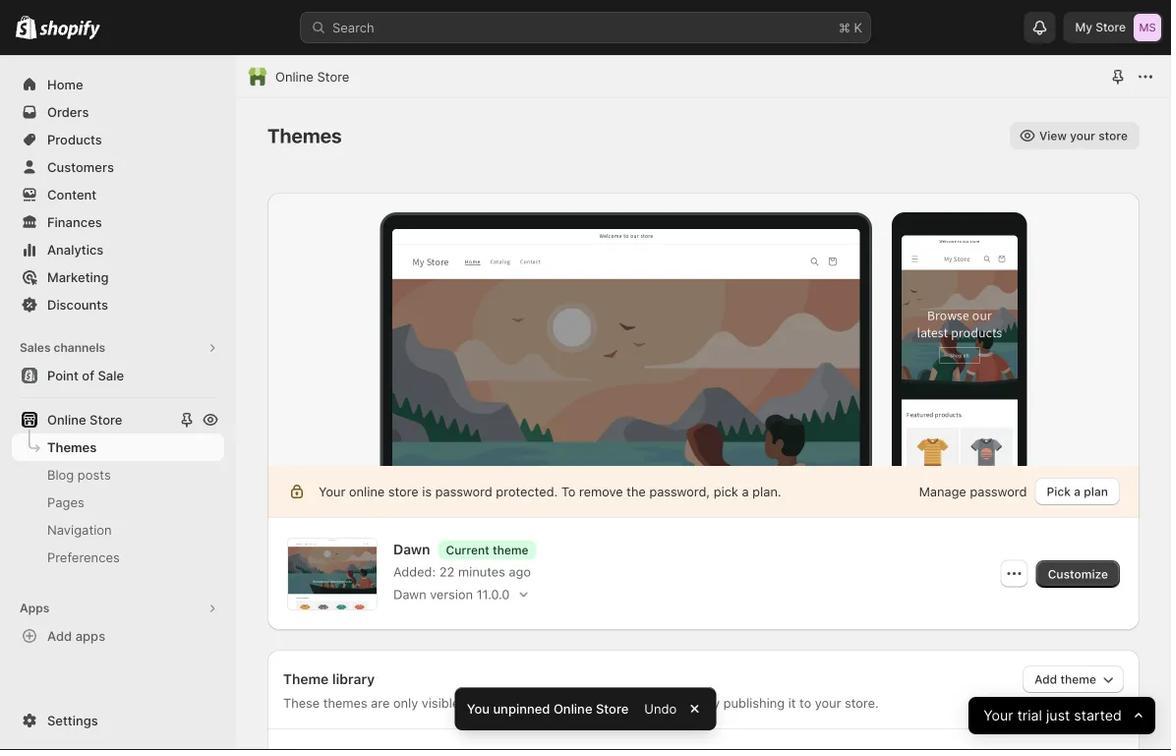 Task type: describe. For each thing, give the bounding box(es) containing it.
online store image
[[248, 67, 268, 87]]

undo button
[[633, 695, 689, 723]]

unpinned
[[493, 701, 550, 717]]

marketing link
[[12, 264, 224, 291]]

channels
[[54, 341, 105, 355]]

point of sale link
[[12, 362, 224, 390]]

my store
[[1076, 20, 1126, 34]]

0 vertical spatial online
[[275, 69, 314, 84]]

store right my
[[1096, 20, 1126, 34]]

discounts link
[[12, 291, 224, 319]]

just
[[1046, 708, 1070, 725]]

shopify image
[[40, 20, 101, 40]]

⌘ k
[[839, 20, 863, 35]]

store up themes 'link'
[[90, 412, 122, 427]]

apps button
[[12, 595, 224, 623]]

of
[[82, 368, 94, 383]]

analytics link
[[12, 236, 224, 264]]

store down search
[[317, 69, 350, 84]]

discounts
[[47, 297, 108, 312]]

navigation link
[[12, 516, 224, 544]]

1 horizontal spatial online store
[[275, 69, 350, 84]]

pages
[[47, 495, 84, 510]]

point of sale button
[[0, 362, 236, 390]]

0 horizontal spatial online store
[[47, 412, 122, 427]]

customers link
[[12, 153, 224, 181]]

0 horizontal spatial online store link
[[12, 406, 175, 434]]

themes link
[[12, 434, 224, 461]]

my
[[1076, 20, 1093, 34]]

preferences link
[[12, 544, 224, 572]]

my store image
[[1134, 14, 1162, 41]]

orders link
[[12, 98, 224, 126]]

content link
[[12, 181, 224, 209]]

settings
[[47, 713, 98, 728]]

your
[[984, 708, 1014, 725]]

store left undo
[[596, 701, 629, 717]]

sales
[[20, 341, 51, 355]]

pages link
[[12, 489, 224, 516]]



Task type: vqa. For each thing, say whether or not it's contained in the screenshot.
Fullscreen dialog
no



Task type: locate. For each thing, give the bounding box(es) containing it.
online store right online store icon
[[275, 69, 350, 84]]

1 horizontal spatial online store link
[[275, 67, 350, 87]]

online right unpinned
[[554, 701, 593, 717]]

sale
[[98, 368, 124, 383]]

content
[[47, 187, 97, 202]]

finances link
[[12, 209, 224, 236]]

online store link up "themes" on the bottom of page
[[12, 406, 175, 434]]

online up "themes" on the bottom of page
[[47, 412, 86, 427]]

1 vertical spatial online
[[47, 412, 86, 427]]

1 horizontal spatial online
[[275, 69, 314, 84]]

products
[[47, 132, 102, 147]]

apps
[[75, 629, 105, 644]]

you
[[467, 701, 490, 717]]

blog
[[47, 467, 74, 483]]

trial
[[1018, 708, 1043, 725]]

customers
[[47, 159, 114, 175]]

preferences
[[47, 550, 120, 565]]

store
[[1096, 20, 1126, 34], [317, 69, 350, 84], [90, 412, 122, 427], [596, 701, 629, 717]]

online
[[275, 69, 314, 84], [47, 412, 86, 427], [554, 701, 593, 717]]

settings link
[[12, 707, 224, 735]]

online right online store icon
[[275, 69, 314, 84]]

finances
[[47, 214, 102, 230]]

0 vertical spatial online store
[[275, 69, 350, 84]]

themes
[[47, 440, 97, 455]]

online store
[[275, 69, 350, 84], [47, 412, 122, 427]]

online store up "themes" on the bottom of page
[[47, 412, 122, 427]]

your trial just started button
[[969, 697, 1156, 735]]

marketing
[[47, 270, 109, 285]]

blog posts link
[[12, 461, 224, 489]]

analytics
[[47, 242, 104, 257]]

search
[[332, 20, 375, 35]]

orders
[[47, 104, 89, 120]]

shopify image
[[16, 15, 37, 39]]

started
[[1074, 708, 1122, 725]]

point
[[47, 368, 79, 383]]

add apps button
[[12, 623, 224, 650]]

online store link right online store icon
[[275, 67, 350, 87]]

online store link
[[275, 67, 350, 87], [12, 406, 175, 434]]

0 vertical spatial online store link
[[275, 67, 350, 87]]

sales channels button
[[12, 334, 224, 362]]

sales channels
[[20, 341, 105, 355]]

navigation
[[47, 522, 112, 538]]

k
[[854, 20, 863, 35]]

add apps
[[47, 629, 105, 644]]

posts
[[78, 467, 111, 483]]

apps
[[20, 602, 49, 616]]

2 vertical spatial online
[[554, 701, 593, 717]]

point of sale
[[47, 368, 124, 383]]

home link
[[12, 71, 224, 98]]

0 horizontal spatial online
[[47, 412, 86, 427]]

your trial just started
[[984, 708, 1122, 725]]

1 vertical spatial online store link
[[12, 406, 175, 434]]

products link
[[12, 126, 224, 153]]

⌘
[[839, 20, 851, 35]]

1 vertical spatial online store
[[47, 412, 122, 427]]

2 horizontal spatial online
[[554, 701, 593, 717]]

home
[[47, 77, 83, 92]]

undo
[[645, 701, 677, 717]]

add
[[47, 629, 72, 644]]

you unpinned online store
[[467, 701, 629, 717]]

blog posts
[[47, 467, 111, 483]]



